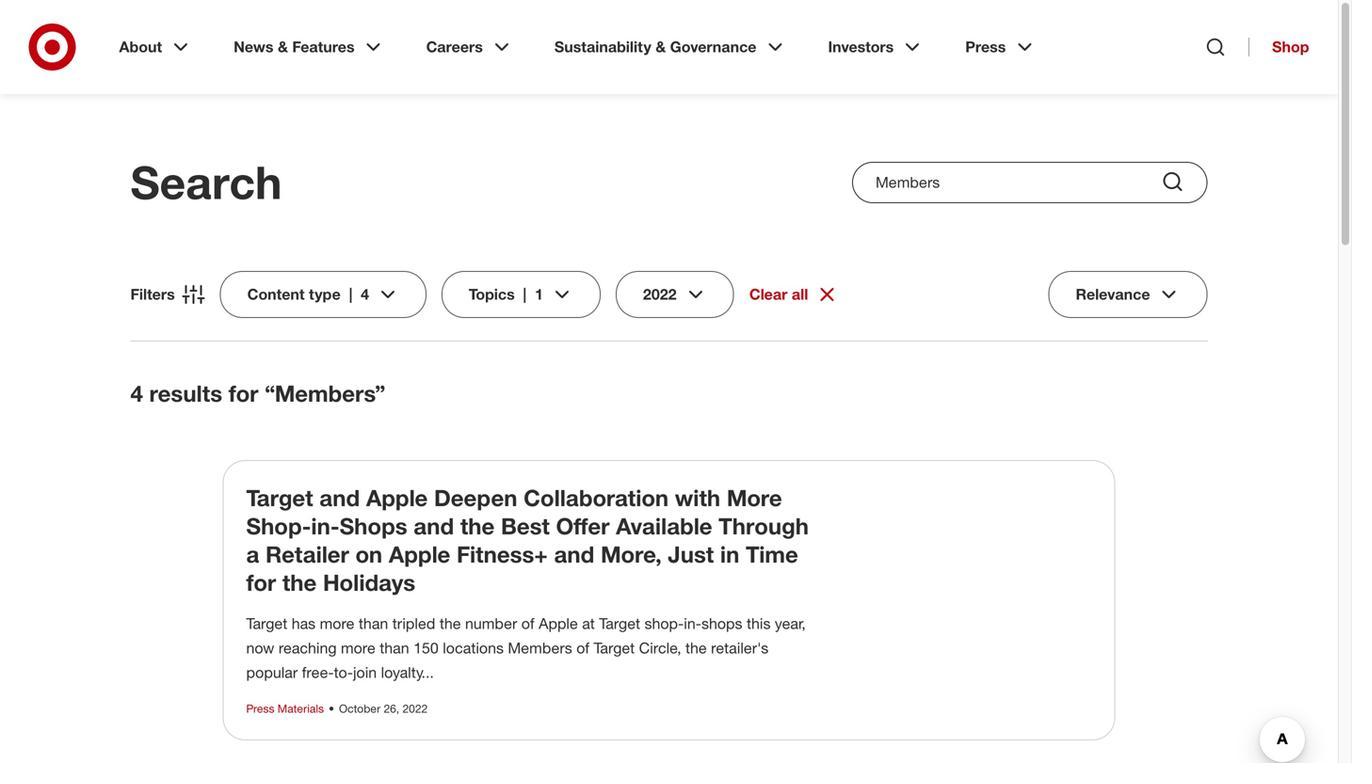 Task type: describe. For each thing, give the bounding box(es) containing it.
0 vertical spatial for
[[229, 380, 258, 407]]

year,
[[775, 615, 806, 633]]

for inside target and apple deepen collaboration with more shop-in-shops and the best offer available through a retailer on apple fitness+ and more, just in time for the holidays
[[246, 569, 276, 597]]

press materials link
[[246, 702, 324, 716]]

2 horizontal spatial and
[[554, 541, 595, 568]]

a
[[246, 541, 259, 568]]

holidays
[[323, 569, 416, 597]]

at
[[582, 615, 595, 633]]

has
[[292, 615, 316, 633]]

on
[[356, 541, 383, 568]]

press for press
[[966, 38, 1006, 56]]

type  |  4
[[309, 285, 369, 304]]

clear all button
[[750, 284, 839, 306]]

the down retailer
[[282, 569, 317, 597]]

through
[[719, 513, 809, 540]]

0 horizontal spatial of
[[522, 615, 535, 633]]

in
[[720, 541, 740, 568]]

fitness+
[[457, 541, 548, 568]]

about
[[119, 38, 162, 56]]

all
[[792, 285, 808, 304]]

in- inside target and apple deepen collaboration with more shop-in-shops and the best offer available through a retailer on apple fitness+ and more, just in time for the holidays
[[311, 513, 340, 540]]

more,
[[601, 541, 662, 568]]

october
[[339, 702, 381, 716]]

news & features
[[234, 38, 355, 56]]

tripled
[[393, 615, 436, 633]]

& for features
[[278, 38, 288, 56]]

about link
[[106, 23, 205, 72]]

search
[[130, 155, 282, 210]]

target down at
[[594, 640, 635, 658]]

1 horizontal spatial of
[[577, 640, 590, 658]]

press link
[[952, 23, 1050, 72]]

materials
[[278, 702, 324, 716]]

filters
[[130, 285, 175, 304]]

available
[[616, 513, 713, 540]]

investors link
[[815, 23, 937, 72]]

clear all
[[750, 285, 808, 304]]

loyalty...
[[381, 664, 434, 682]]

careers link
[[413, 23, 526, 72]]

apple inside target has more than tripled the number of apple at target shop-in-shops this year, now reaching more than 150 locations members of target circle, the retailer's popular free-to-join loyalty...
[[539, 615, 578, 633]]

now
[[246, 640, 274, 658]]

shop-
[[645, 615, 684, 633]]

topics  |  1 button
[[442, 271, 601, 318]]

number
[[465, 615, 517, 633]]

october 26, 2022
[[339, 702, 428, 716]]

1 vertical spatial 2022
[[403, 702, 428, 716]]

sustainability & governance
[[555, 38, 757, 56]]

Search search field
[[852, 162, 1208, 203]]

26,
[[384, 702, 399, 716]]

shops
[[340, 513, 407, 540]]

join
[[353, 664, 377, 682]]

investors
[[828, 38, 894, 56]]

deepen
[[434, 485, 518, 512]]

time
[[746, 541, 798, 568]]

sustainability & governance link
[[541, 23, 800, 72]]

best
[[501, 513, 550, 540]]

target has more than tripled the number of apple at target shop-in-shops this year, now reaching more than 150 locations members of target circle, the retailer's popular free-to-join loyalty...
[[246, 615, 806, 682]]

content type  |  4
[[247, 285, 369, 304]]

150
[[414, 640, 439, 658]]

4
[[130, 380, 143, 407]]

with
[[675, 485, 721, 512]]

news
[[234, 38, 274, 56]]

1 horizontal spatial and
[[414, 513, 454, 540]]

offer
[[556, 513, 610, 540]]

collaboration
[[524, 485, 669, 512]]

target and apple deepen collaboration with more shop-in-shops and the best offer available through a retailer on apple fitness+ and more, just in time for the holidays
[[246, 485, 809, 597]]

content
[[247, 285, 305, 304]]

more
[[727, 485, 782, 512]]

press materials
[[246, 702, 324, 716]]

0 vertical spatial than
[[359, 615, 388, 633]]

reaching
[[279, 640, 337, 658]]

"members"
[[265, 380, 386, 407]]



Task type: vqa. For each thing, say whether or not it's contained in the screenshot.
the top 2022
yes



Task type: locate. For each thing, give the bounding box(es) containing it.
features
[[292, 38, 355, 56]]

1 horizontal spatial press
[[966, 38, 1006, 56]]

governance
[[670, 38, 757, 56]]

&
[[278, 38, 288, 56], [656, 38, 666, 56]]

2022 button
[[616, 271, 734, 318]]

1 vertical spatial apple
[[389, 541, 451, 568]]

0 horizontal spatial and
[[320, 485, 360, 512]]

circle,
[[639, 640, 681, 658]]

retailer's
[[711, 640, 769, 658]]

shop-
[[246, 513, 311, 540]]

more up join at the left bottom
[[341, 640, 376, 658]]

0 vertical spatial of
[[522, 615, 535, 633]]

in-
[[311, 513, 340, 540], [684, 615, 702, 633]]

target up now
[[246, 615, 288, 633]]

press
[[966, 38, 1006, 56], [246, 702, 275, 716]]

more
[[320, 615, 355, 633], [341, 640, 376, 658]]

1 horizontal spatial 2022
[[643, 285, 677, 304]]

0 vertical spatial in-
[[311, 513, 340, 540]]

target
[[246, 485, 313, 512], [246, 615, 288, 633], [599, 615, 641, 633], [594, 640, 635, 658]]

locations
[[443, 640, 504, 658]]

2 vertical spatial apple
[[539, 615, 578, 633]]

0 vertical spatial 2022
[[643, 285, 677, 304]]

the
[[460, 513, 495, 540], [282, 569, 317, 597], [440, 615, 461, 633], [686, 640, 707, 658]]

& left governance
[[656, 38, 666, 56]]

& for governance
[[656, 38, 666, 56]]

of up members
[[522, 615, 535, 633]]

this
[[747, 615, 771, 633]]

and down deepen
[[414, 513, 454, 540]]

for down a
[[246, 569, 276, 597]]

target up shop-
[[246, 485, 313, 512]]

& right news
[[278, 38, 288, 56]]

and up shops
[[320, 485, 360, 512]]

topics  |  1
[[469, 285, 544, 304]]

4 results for "members"
[[130, 380, 386, 407]]

1 horizontal spatial &
[[656, 38, 666, 56]]

free-
[[302, 664, 334, 682]]

popular
[[246, 664, 298, 682]]

Relevance field
[[1049, 271, 1208, 318]]

2022
[[643, 285, 677, 304], [403, 702, 428, 716]]

the up locations on the bottom of page
[[440, 615, 461, 633]]

target inside target and apple deepen collaboration with more shop-in-shops and the best offer available through a retailer on apple fitness+ and more, just in time for the holidays
[[246, 485, 313, 512]]

to-
[[334, 664, 353, 682]]

0 vertical spatial apple
[[366, 485, 428, 512]]

just
[[668, 541, 714, 568]]

apple up shops
[[366, 485, 428, 512]]

careers
[[426, 38, 483, 56]]

and down offer
[[554, 541, 595, 568]]

1 horizontal spatial in-
[[684, 615, 702, 633]]

1 vertical spatial in-
[[684, 615, 702, 633]]

the down shops
[[686, 640, 707, 658]]

results
[[149, 380, 222, 407]]

0 vertical spatial more
[[320, 615, 355, 633]]

in- inside target has more than tripled the number of apple at target shop-in-shops this year, now reaching more than 150 locations members of target circle, the retailer's popular free-to-join loyalty...
[[684, 615, 702, 633]]

and
[[320, 485, 360, 512], [414, 513, 454, 540], [554, 541, 595, 568]]

press for press materials
[[246, 702, 275, 716]]

apple right on
[[389, 541, 451, 568]]

sustainability
[[555, 38, 652, 56]]

for right results
[[229, 380, 258, 407]]

target right at
[[599, 615, 641, 633]]

1 vertical spatial of
[[577, 640, 590, 658]]

0 horizontal spatial in-
[[311, 513, 340, 540]]

relevance
[[1076, 285, 1150, 304]]

in- left the this
[[684, 615, 702, 633]]

members
[[508, 640, 572, 658]]

0 horizontal spatial press
[[246, 702, 275, 716]]

1 vertical spatial and
[[414, 513, 454, 540]]

apple
[[366, 485, 428, 512], [389, 541, 451, 568], [539, 615, 578, 633]]

retailer
[[266, 541, 349, 568]]

the down deepen
[[460, 513, 495, 540]]

than left tripled
[[359, 615, 388, 633]]

content type  |  4 button
[[220, 271, 427, 318]]

0 vertical spatial and
[[320, 485, 360, 512]]

1 vertical spatial more
[[341, 640, 376, 658]]

more right has
[[320, 615, 355, 633]]

2022 inside 'button'
[[643, 285, 677, 304]]

2 & from the left
[[656, 38, 666, 56]]

news & features link
[[221, 23, 398, 72]]

of
[[522, 615, 535, 633], [577, 640, 590, 658]]

shops
[[702, 615, 743, 633]]

target and apple deepen collaboration with more shop-in-shops and the best offer available through a retailer on apple fitness+ and more, just in time for the holidays link
[[246, 485, 809, 597]]

for
[[229, 380, 258, 407], [246, 569, 276, 597]]

in- up retailer
[[311, 513, 340, 540]]

clear
[[750, 285, 788, 304]]

apple left at
[[539, 615, 578, 633]]

of down at
[[577, 640, 590, 658]]

0 horizontal spatial &
[[278, 38, 288, 56]]

0 horizontal spatial 2022
[[403, 702, 428, 716]]

shop
[[1273, 38, 1310, 56]]

than up loyalty...
[[380, 640, 409, 658]]

1 vertical spatial press
[[246, 702, 275, 716]]

than
[[359, 615, 388, 633], [380, 640, 409, 658]]

1 vertical spatial than
[[380, 640, 409, 658]]

shop link
[[1249, 38, 1310, 57]]

1 & from the left
[[278, 38, 288, 56]]

2 vertical spatial and
[[554, 541, 595, 568]]

0 vertical spatial press
[[966, 38, 1006, 56]]

1 vertical spatial for
[[246, 569, 276, 597]]



